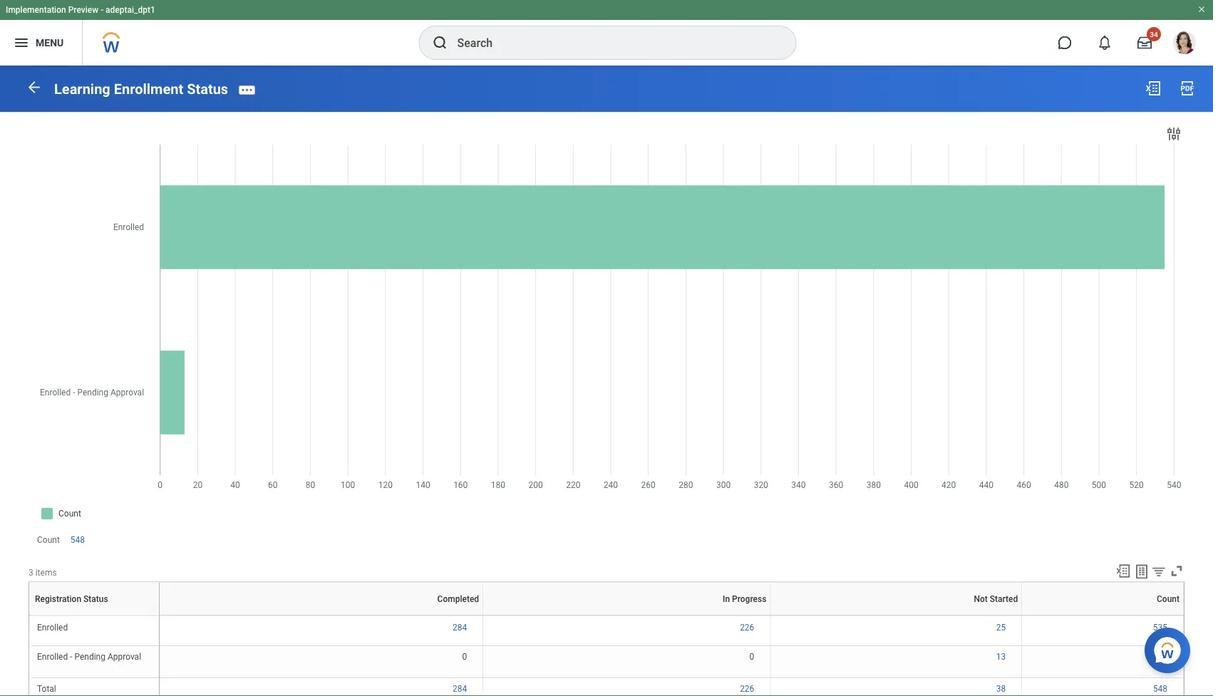Task type: locate. For each thing, give the bounding box(es) containing it.
- inside menu banner
[[101, 5, 103, 15]]

25 button
[[997, 622, 1009, 634]]

0 vertical spatial 548
[[70, 536, 85, 546]]

0 vertical spatial 284
[[453, 623, 467, 633]]

row element up completed in progress not started count
[[160, 583, 1187, 616]]

1 vertical spatial progress
[[626, 616, 629, 617]]

284 for 25
[[453, 623, 467, 633]]

status
[[187, 81, 228, 98], [83, 594, 108, 604], [96, 616, 98, 617]]

justify image
[[13, 34, 30, 51]]

registration status
[[35, 594, 108, 604], [92, 616, 98, 617]]

not
[[975, 594, 988, 604], [894, 616, 896, 617]]

1 vertical spatial enrolled
[[37, 653, 68, 663]]

registration status up registration status button
[[35, 594, 108, 604]]

status inside row element
[[83, 594, 108, 604]]

2 horizontal spatial count
[[1158, 594, 1180, 604]]

toolbar inside learning enrollment status main content
[[1110, 564, 1185, 582]]

row element containing registration status
[[30, 583, 162, 616]]

13 button
[[997, 652, 1009, 663], [1159, 652, 1170, 663]]

0 vertical spatial completed
[[438, 594, 479, 604]]

inbox large image
[[1138, 36, 1153, 50]]

enrolled
[[37, 623, 68, 633], [37, 653, 68, 663]]

226
[[740, 623, 755, 633], [740, 685, 755, 695]]

1 horizontal spatial 548
[[1154, 685, 1168, 695]]

progress
[[733, 594, 767, 604], [626, 616, 629, 617]]

1 0 from the left
[[462, 653, 467, 663]]

1 horizontal spatial 548 button
[[1154, 684, 1170, 695]]

226 button
[[740, 622, 757, 634], [740, 684, 757, 695]]

3
[[29, 568, 33, 578]]

1 vertical spatial count
[[1158, 594, 1180, 604]]

view printable version (pdf) image
[[1180, 80, 1197, 97]]

in progress button
[[625, 616, 629, 617]]

0 vertical spatial started
[[990, 594, 1019, 604]]

1 horizontal spatial progress
[[733, 594, 767, 604]]

started inside row element
[[990, 594, 1019, 604]]

0 horizontal spatial export to excel image
[[1116, 564, 1132, 579]]

registration status inside row element
[[35, 594, 108, 604]]

- left pending
[[70, 653, 72, 663]]

226 button for 25
[[740, 622, 757, 634]]

1 0 button from the left
[[462, 652, 469, 663]]

in progress
[[723, 594, 767, 604]]

0 vertical spatial enrolled
[[37, 623, 68, 633]]

total element
[[37, 682, 56, 695]]

548 button
[[70, 535, 87, 547], [1154, 684, 1170, 695]]

0 vertical spatial not
[[975, 594, 988, 604]]

2 row element from the left
[[160, 583, 1187, 616]]

row element
[[30, 583, 162, 616], [160, 583, 1187, 616]]

548 for 548 button to the top
[[70, 536, 85, 546]]

1 vertical spatial 226
[[740, 685, 755, 695]]

1 horizontal spatial in
[[723, 594, 730, 604]]

1 vertical spatial completed
[[319, 616, 323, 617]]

0 horizontal spatial 13
[[997, 653, 1006, 663]]

enrolled for enrolled - pending approval
[[37, 653, 68, 663]]

2 enrolled from the top
[[37, 653, 68, 663]]

0 horizontal spatial count
[[37, 536, 60, 546]]

13 button down 535 button
[[1159, 652, 1170, 663]]

1 vertical spatial export to excel image
[[1116, 564, 1132, 579]]

1 horizontal spatial registration
[[92, 616, 96, 617]]

0 vertical spatial registration status
[[35, 594, 108, 604]]

2 13 from the left
[[1159, 653, 1168, 663]]

284 for 38
[[453, 685, 467, 695]]

registration status up enrolled - pending approval 'element'
[[92, 616, 98, 617]]

learning enrollment status
[[54, 81, 228, 98]]

0 vertical spatial count
[[37, 536, 60, 546]]

1 vertical spatial status
[[83, 594, 108, 604]]

registration
[[35, 594, 81, 604], [92, 616, 96, 617]]

enrolled inside 'element'
[[37, 653, 68, 663]]

0 horizontal spatial started
[[896, 616, 898, 617]]

0 vertical spatial registration
[[35, 594, 81, 604]]

export to excel image
[[1145, 80, 1163, 97], [1116, 564, 1132, 579]]

1 vertical spatial 548 button
[[1154, 684, 1170, 695]]

1 row element from the left
[[30, 583, 162, 616]]

close environment banner image
[[1198, 5, 1207, 14]]

0 horizontal spatial progress
[[626, 616, 629, 617]]

0 vertical spatial 548 button
[[70, 535, 87, 547]]

2 vertical spatial count
[[1102, 616, 1104, 617]]

1 horizontal spatial 0
[[750, 653, 755, 663]]

registration up enrolled element
[[35, 594, 81, 604]]

0 horizontal spatial -
[[70, 653, 72, 663]]

0 horizontal spatial completed
[[319, 616, 323, 617]]

38 button
[[997, 684, 1009, 695]]

284
[[453, 623, 467, 633], [453, 685, 467, 695]]

-
[[101, 5, 103, 15], [70, 653, 72, 663]]

1 horizontal spatial 0 button
[[750, 652, 757, 663]]

1 horizontal spatial completed
[[438, 594, 479, 604]]

menu button
[[0, 20, 82, 66]]

1 horizontal spatial 13
[[1159, 653, 1168, 663]]

1 vertical spatial 284
[[453, 685, 467, 695]]

enrolled up enrolled - pending approval 'element'
[[37, 623, 68, 633]]

226 for 38
[[740, 685, 755, 695]]

0 horizontal spatial 548 button
[[70, 535, 87, 547]]

13
[[997, 653, 1006, 663], [1159, 653, 1168, 663]]

profile logan mcneil image
[[1174, 31, 1197, 57]]

row element up registration status button
[[30, 583, 162, 616]]

34
[[1151, 30, 1159, 39]]

38
[[997, 685, 1006, 695]]

- right preview
[[101, 5, 103, 15]]

1 226 button from the top
[[740, 622, 757, 634]]

0 horizontal spatial registration
[[35, 594, 81, 604]]

export to excel image for view printable version (pdf) 'icon'
[[1145, 80, 1163, 97]]

0 button
[[462, 652, 469, 663], [750, 652, 757, 663]]

284 button for 25
[[453, 622, 469, 634]]

2 226 button from the top
[[740, 684, 757, 695]]

284 button
[[453, 622, 469, 634], [453, 684, 469, 695]]

13 down 25 button
[[997, 653, 1006, 663]]

export to excel image left view printable version (pdf) 'icon'
[[1145, 80, 1163, 97]]

548 for rightmost 548 button
[[1154, 685, 1168, 695]]

completed inside row element
[[438, 594, 479, 604]]

13 button down 25 button
[[997, 652, 1009, 663]]

registration up enrolled - pending approval 'element'
[[92, 616, 96, 617]]

1 vertical spatial 548
[[1154, 685, 1168, 695]]

export to excel image left "export to worksheets" icon
[[1116, 564, 1132, 579]]

2 284 button from the top
[[453, 684, 469, 695]]

0 horizontal spatial 0 button
[[462, 652, 469, 663]]

status up enrolled - pending approval 'element'
[[96, 616, 98, 617]]

0 vertical spatial 226
[[740, 623, 755, 633]]

enrolled down enrolled element
[[37, 653, 68, 663]]

completed in progress not started count
[[319, 616, 1104, 617]]

2 284 from the top
[[453, 685, 467, 695]]

0 vertical spatial -
[[101, 5, 103, 15]]

1 horizontal spatial started
[[990, 594, 1019, 604]]

1 vertical spatial 226 button
[[740, 684, 757, 695]]

completed for completed
[[438, 594, 479, 604]]

toolbar
[[1110, 564, 1185, 582]]

enrolled - pending approval
[[37, 653, 141, 663]]

1 enrolled from the top
[[37, 623, 68, 633]]

0 vertical spatial export to excel image
[[1145, 80, 1163, 97]]

0 horizontal spatial 548
[[70, 536, 85, 546]]

1 226 from the top
[[740, 623, 755, 633]]

status up registration status button
[[83, 594, 108, 604]]

548
[[70, 536, 85, 546], [1154, 685, 1168, 695]]

items
[[35, 568, 57, 578]]

0 vertical spatial 226 button
[[740, 622, 757, 634]]

1 vertical spatial registration
[[92, 616, 96, 617]]

menu banner
[[0, 0, 1214, 66]]

1 284 from the top
[[453, 623, 467, 633]]

1 284 button from the top
[[453, 622, 469, 634]]

1 vertical spatial in
[[625, 616, 626, 617]]

13 down 535 button
[[1159, 653, 1168, 663]]

1 vertical spatial -
[[70, 653, 72, 663]]

1 horizontal spatial -
[[101, 5, 103, 15]]

select to filter grid data image
[[1152, 564, 1168, 579]]

1 vertical spatial 284 button
[[453, 684, 469, 695]]

status right enrollment
[[187, 81, 228, 98]]

completed
[[438, 594, 479, 604], [319, 616, 323, 617]]

2 226 from the top
[[740, 685, 755, 695]]

started
[[990, 594, 1019, 604], [896, 616, 898, 617]]

menu
[[36, 37, 64, 49]]

1 13 from the left
[[997, 653, 1006, 663]]

0
[[462, 653, 467, 663], [750, 653, 755, 663]]

count
[[37, 536, 60, 546], [1158, 594, 1180, 604], [1102, 616, 1104, 617]]

0 vertical spatial 284 button
[[453, 622, 469, 634]]

0 vertical spatial in
[[723, 594, 730, 604]]

0 vertical spatial progress
[[733, 594, 767, 604]]

in
[[723, 594, 730, 604], [625, 616, 626, 617]]

1 horizontal spatial export to excel image
[[1145, 80, 1163, 97]]

1 horizontal spatial 13 button
[[1159, 652, 1170, 663]]

0 horizontal spatial 13 button
[[997, 652, 1009, 663]]

0 horizontal spatial 0
[[462, 653, 467, 663]]

Search Workday  search field
[[458, 27, 767, 58]]

1 vertical spatial not
[[894, 616, 896, 617]]

2 13 button from the left
[[1159, 652, 1170, 663]]



Task type: vqa. For each thing, say whether or not it's contained in the screenshot.
mail image
no



Task type: describe. For each thing, give the bounding box(es) containing it.
535 button
[[1154, 622, 1170, 634]]

implementation preview -   adeptai_dpt1
[[6, 5, 155, 15]]

1 13 button from the left
[[997, 652, 1009, 663]]

2 0 from the left
[[750, 653, 755, 663]]

learning enrollment status link
[[54, 81, 228, 98]]

count inside row element
[[1158, 594, 1180, 604]]

enrolled element
[[37, 620, 68, 633]]

export to worksheets image
[[1134, 564, 1151, 581]]

previous page image
[[26, 79, 43, 96]]

progress inside row element
[[733, 594, 767, 604]]

fullscreen image
[[1170, 564, 1185, 579]]

enrolled for enrolled element
[[37, 623, 68, 633]]

configure and view chart data image
[[1166, 126, 1183, 143]]

1 horizontal spatial count
[[1102, 616, 1104, 617]]

25
[[997, 623, 1006, 633]]

1 vertical spatial started
[[896, 616, 898, 617]]

enrolled - pending approval element
[[37, 650, 141, 663]]

not started button
[[894, 616, 899, 617]]

3 items
[[29, 568, 57, 578]]

row element containing completed
[[160, 583, 1187, 616]]

completed button
[[319, 616, 323, 617]]

completed for completed in progress not started count
[[319, 616, 323, 617]]

in inside row element
[[723, 594, 730, 604]]

implementation
[[6, 5, 66, 15]]

search image
[[432, 34, 449, 51]]

export to excel image for "export to worksheets" icon
[[1116, 564, 1132, 579]]

count column header
[[1022, 616, 1184, 617]]

- inside 'element'
[[70, 653, 72, 663]]

284 button for 38
[[453, 684, 469, 695]]

registration inside row element
[[35, 594, 81, 604]]

approval
[[108, 653, 141, 663]]

1 vertical spatial registration status
[[92, 616, 98, 617]]

registration status button
[[92, 616, 98, 617]]

0 vertical spatial status
[[187, 81, 228, 98]]

0 horizontal spatial not
[[894, 616, 896, 617]]

notifications large image
[[1098, 36, 1113, 50]]

34 button
[[1130, 27, 1162, 58]]

0 horizontal spatial in
[[625, 616, 626, 617]]

226 for 25
[[740, 623, 755, 633]]

1 horizontal spatial not
[[975, 594, 988, 604]]

learning enrollment status main content
[[0, 66, 1214, 697]]

adeptai_dpt1
[[106, 5, 155, 15]]

2 vertical spatial status
[[96, 616, 98, 617]]

total
[[37, 685, 56, 695]]

pending
[[74, 653, 106, 663]]

226 button for 38
[[740, 684, 757, 695]]

2 0 button from the left
[[750, 652, 757, 663]]

learning
[[54, 81, 110, 98]]

not started
[[975, 594, 1019, 604]]

535
[[1154, 623, 1168, 633]]

enrollment
[[114, 81, 183, 98]]

preview
[[68, 5, 99, 15]]



